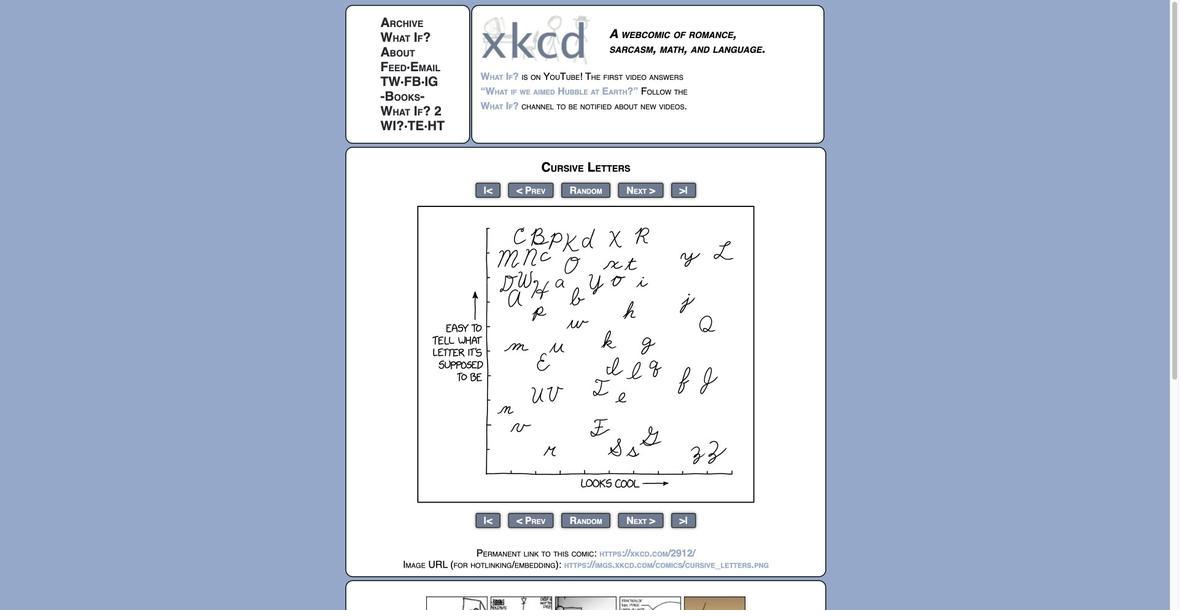 Task type: describe. For each thing, give the bounding box(es) containing it.
selected comics image
[[427, 597, 746, 610]]

xkcd.com logo image
[[481, 14, 595, 65]]



Task type: locate. For each thing, give the bounding box(es) containing it.
cursive letters image
[[418, 206, 755, 503]]



Task type: vqa. For each thing, say whether or not it's contained in the screenshot.
moon landing mission profiles image
no



